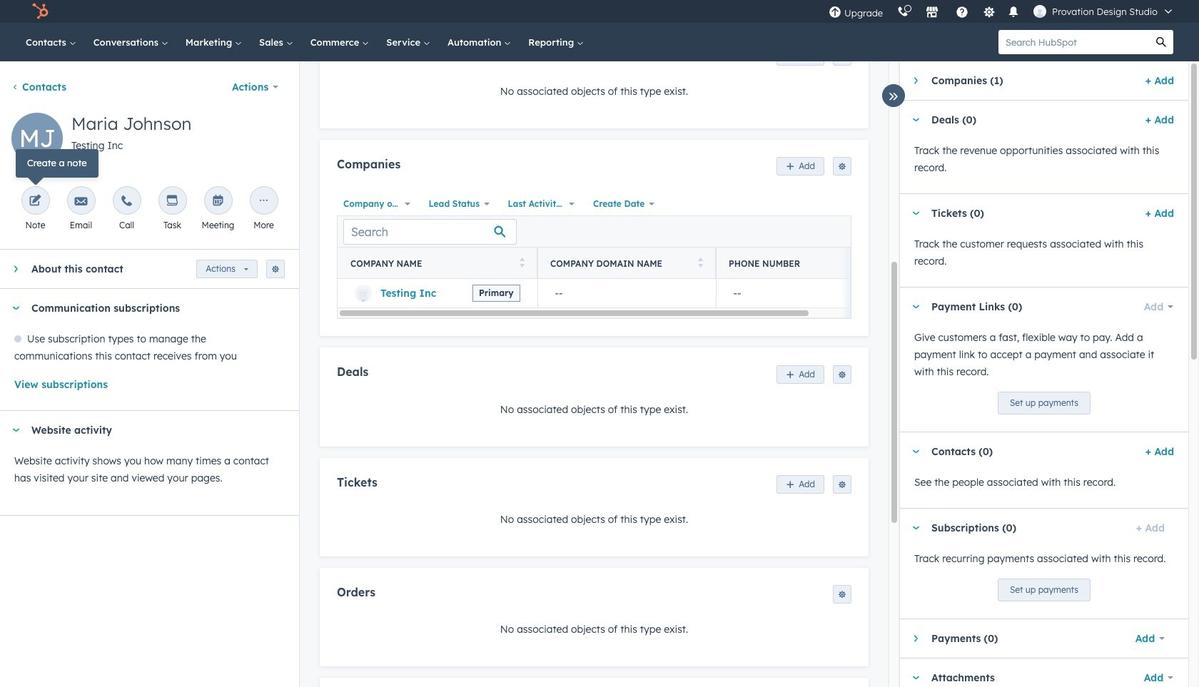 Task type: describe. For each thing, give the bounding box(es) containing it.
task image
[[166, 195, 179, 208]]

manage card settings image
[[271, 266, 280, 274]]

press to sort. image for first press to sort. element from right
[[698, 257, 703, 267]]

call image
[[120, 195, 133, 208]]

press to sort. image for 2nd press to sort. element from the right
[[519, 257, 525, 267]]

james peterson image
[[1034, 5, 1046, 18]]

more image
[[257, 195, 270, 208]]

meeting image
[[212, 195, 224, 208]]

Search search field
[[343, 219, 517, 245]]

email image
[[75, 195, 87, 208]]



Task type: vqa. For each thing, say whether or not it's contained in the screenshot.
Press to sort. element
yes



Task type: locate. For each thing, give the bounding box(es) containing it.
press to sort. image
[[519, 257, 525, 267], [698, 257, 703, 267]]

1 horizontal spatial press to sort. element
[[698, 257, 703, 270]]

Search HubSpot search field
[[999, 30, 1149, 54]]

press to sort. element
[[519, 257, 525, 270], [698, 257, 703, 270]]

caret image
[[911, 212, 920, 215], [911, 305, 920, 309], [11, 307, 20, 310]]

2 press to sort. image from the left
[[698, 257, 703, 267]]

note image
[[29, 195, 42, 208]]

caret image
[[914, 76, 918, 85], [911, 118, 920, 122], [14, 265, 17, 273], [11, 429, 20, 432], [911, 450, 920, 454], [911, 526, 920, 530], [914, 635, 918, 643], [911, 676, 920, 680]]

menu
[[822, 0, 1182, 23]]

tooltip
[[16, 149, 98, 177]]

1 press to sort. image from the left
[[519, 257, 525, 267]]

0 horizontal spatial press to sort. element
[[519, 257, 525, 270]]

0 horizontal spatial press to sort. image
[[519, 257, 525, 267]]

2 press to sort. element from the left
[[698, 257, 703, 270]]

1 press to sort. element from the left
[[519, 257, 525, 270]]

1 horizontal spatial press to sort. image
[[698, 257, 703, 267]]

marketplaces image
[[926, 6, 939, 19]]



